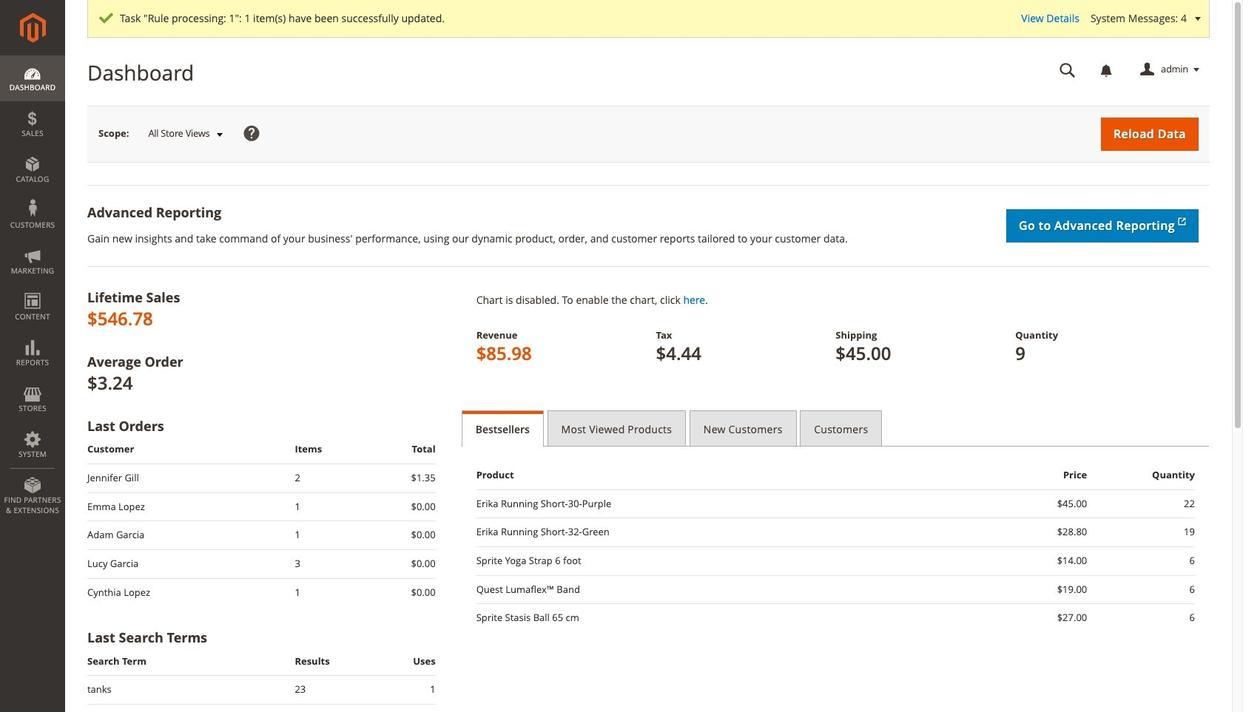 Task type: locate. For each thing, give the bounding box(es) containing it.
magento admin panel image
[[20, 13, 46, 43]]

None text field
[[1050, 57, 1087, 83]]

tab list
[[462, 411, 1210, 447]]

menu bar
[[0, 56, 65, 523]]



